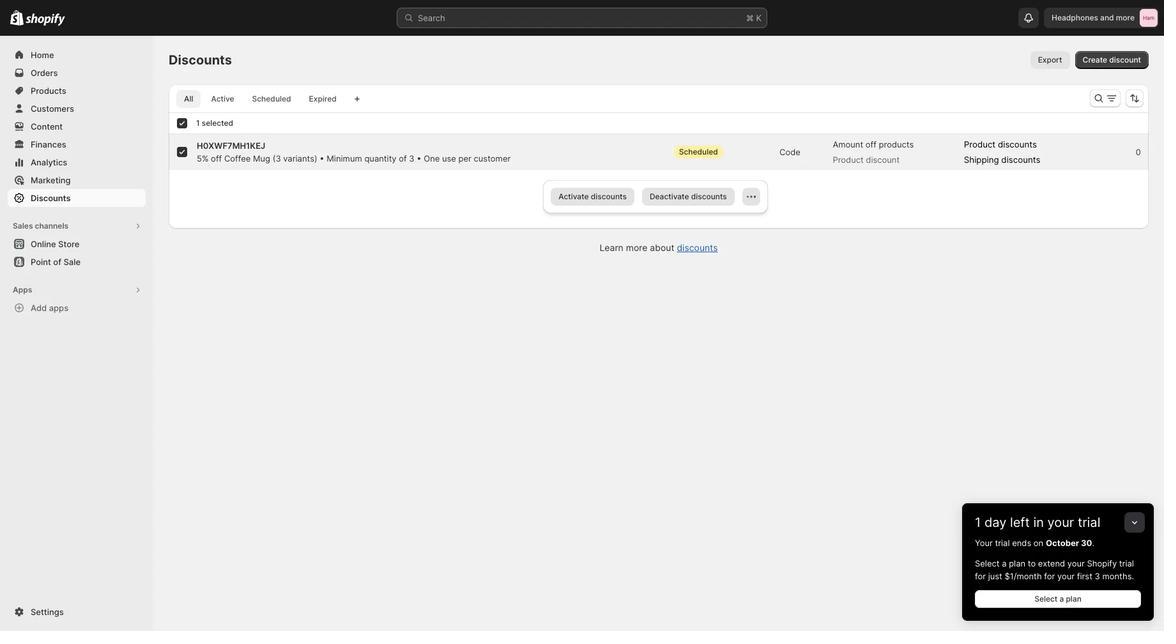 Task type: describe. For each thing, give the bounding box(es) containing it.
selected
[[202, 118, 233, 128]]

about
[[650, 242, 674, 253]]

online store link
[[8, 235, 146, 253]]

per
[[459, 153, 471, 164]]

your trial ends on october 30 .
[[975, 538, 1095, 548]]

1 for from the left
[[975, 571, 986, 581]]

sales channels button
[[8, 217, 146, 235]]

trial inside select a plan to extend your shopify trial for just $1/month for your first 3 months.
[[1119, 558, 1134, 569]]

in
[[1034, 515, 1044, 530]]

your
[[975, 538, 993, 548]]

point of sale link
[[8, 253, 146, 271]]

content
[[31, 121, 63, 132]]

active link
[[203, 90, 242, 108]]

settings link
[[8, 603, 146, 621]]

2 vertical spatial your
[[1057, 571, 1075, 581]]

select for select a plan
[[1035, 594, 1058, 604]]

3 inside select a plan to extend your shopify trial for just $1/month for your first 3 months.
[[1095, 571, 1100, 581]]

1 day left in your trial button
[[962, 504, 1154, 530]]

deactivate discounts button
[[642, 188, 735, 206]]

create
[[1083, 55, 1107, 65]]

headphones and more
[[1052, 13, 1135, 22]]

1 • from the left
[[320, 153, 324, 164]]

$1/month
[[1005, 571, 1042, 581]]

point
[[31, 257, 51, 267]]

add
[[31, 303, 47, 313]]

store
[[58, 239, 79, 249]]

months.
[[1103, 571, 1134, 581]]

quantity
[[364, 153, 397, 164]]

0 horizontal spatial shopify image
[[10, 10, 24, 26]]

point of sale button
[[0, 253, 153, 271]]

scheduled button
[[673, 139, 737, 165]]

1 day left in your trial element
[[962, 537, 1154, 621]]

extend
[[1038, 558, 1065, 569]]

0 vertical spatial 3
[[409, 153, 414, 164]]

deactivate
[[650, 192, 689, 201]]

first
[[1077, 571, 1093, 581]]

scheduled link
[[244, 90, 299, 108]]

product discounts shipping discounts
[[964, 139, 1041, 165]]

activate discounts button
[[551, 188, 634, 206]]

active
[[211, 94, 234, 104]]

0 horizontal spatial trial
[[995, 538, 1010, 548]]

home
[[31, 50, 54, 60]]

h0xwf7mh1kej
[[197, 141, 265, 151]]

discounts inside discounts link
[[31, 193, 71, 203]]

a for select a plan
[[1060, 594, 1064, 604]]

content link
[[8, 118, 146, 135]]

home link
[[8, 46, 146, 64]]

⌘ k
[[746, 13, 762, 23]]

1 vertical spatial your
[[1068, 558, 1085, 569]]

analytics link
[[8, 153, 146, 171]]

add apps button
[[8, 299, 146, 317]]

code
[[780, 147, 801, 157]]

customer
[[474, 153, 511, 164]]

off for amount
[[866, 139, 877, 150]]

ends
[[1012, 538, 1031, 548]]

to
[[1028, 558, 1036, 569]]

discounts link
[[677, 242, 718, 253]]

products
[[31, 86, 66, 96]]

apps
[[13, 285, 32, 295]]

plan for select a plan to extend your shopify trial for just $1/month for your first 3 months.
[[1009, 558, 1026, 569]]

sales channels
[[13, 221, 68, 231]]

0 vertical spatial of
[[399, 153, 407, 164]]

products
[[879, 139, 914, 150]]

settings
[[31, 607, 64, 617]]

discounts right shipping
[[1001, 155, 1041, 165]]

2 for from the left
[[1044, 571, 1055, 581]]

products link
[[8, 82, 146, 100]]

.
[[1092, 538, 1095, 548]]

just
[[988, 571, 1002, 581]]

search
[[418, 13, 445, 23]]

marketing
[[31, 175, 71, 185]]

discounts for deactivate discounts
[[691, 192, 727, 201]]

1 horizontal spatial discounts
[[169, 52, 232, 68]]

k
[[756, 13, 762, 23]]

2 • from the left
[[417, 153, 421, 164]]

apps
[[49, 303, 68, 313]]

online store
[[31, 239, 79, 249]]

select a plan
[[1035, 594, 1082, 604]]

product inside product discounts shipping discounts
[[964, 139, 996, 150]]

(3
[[273, 153, 281, 164]]

5%
[[197, 153, 209, 164]]

minimum
[[327, 153, 362, 164]]



Task type: vqa. For each thing, say whether or not it's contained in the screenshot.
Online
yes



Task type: locate. For each thing, give the bounding box(es) containing it.
off inside amount off products product discount
[[866, 139, 877, 150]]

a up just at the right
[[1002, 558, 1007, 569]]

product inside amount off products product discount
[[833, 155, 864, 165]]

deactivate discounts
[[650, 192, 727, 201]]

0 horizontal spatial product
[[833, 155, 864, 165]]

discount inside button
[[1109, 55, 1141, 65]]

product down amount on the top right of page
[[833, 155, 864, 165]]

point of sale
[[31, 257, 81, 267]]

marketing link
[[8, 171, 146, 189]]

for left just at the right
[[975, 571, 986, 581]]

customers
[[31, 104, 74, 114]]

your
[[1048, 515, 1074, 530], [1068, 558, 1085, 569], [1057, 571, 1075, 581]]

1 vertical spatial a
[[1060, 594, 1064, 604]]

0 vertical spatial product
[[964, 139, 996, 150]]

and
[[1100, 13, 1114, 22]]

1 horizontal spatial more
[[1116, 13, 1135, 22]]

0 horizontal spatial select
[[975, 558, 1000, 569]]

1 vertical spatial trial
[[995, 538, 1010, 548]]

activate discounts
[[559, 192, 627, 201]]

0 vertical spatial more
[[1116, 13, 1135, 22]]

orders link
[[8, 64, 146, 82]]

more right learn
[[626, 242, 648, 253]]

october
[[1046, 538, 1079, 548]]

off for 5%
[[211, 153, 222, 164]]

•
[[320, 153, 324, 164], [417, 153, 421, 164]]

discounts inside activate discounts button
[[591, 192, 627, 201]]

off right the 5%
[[211, 153, 222, 164]]

0 vertical spatial 1
[[196, 118, 200, 128]]

expired link
[[301, 90, 344, 108]]

discount
[[1109, 55, 1141, 65], [866, 155, 900, 165]]

plan inside select a plan to extend your shopify trial for just $1/month for your first 3 months.
[[1009, 558, 1026, 569]]

select inside select a plan to extend your shopify trial for just $1/month for your first 3 months.
[[975, 558, 1000, 569]]

discounts up all
[[169, 52, 232, 68]]

more right and
[[1116, 13, 1135, 22]]

discounts right about
[[677, 242, 718, 253]]

tab list
[[174, 89, 347, 108]]

sales
[[13, 221, 33, 231]]

0
[[1136, 147, 1141, 157]]

1 horizontal spatial plan
[[1066, 594, 1082, 604]]

0 horizontal spatial 1
[[196, 118, 200, 128]]

discounts down the marketing
[[31, 193, 71, 203]]

0 vertical spatial discounts
[[169, 52, 232, 68]]

trial inside dropdown button
[[1078, 515, 1101, 530]]

on
[[1034, 538, 1044, 548]]

0 horizontal spatial scheduled
[[252, 94, 291, 104]]

a inside select a plan to extend your shopify trial for just $1/month for your first 3 months.
[[1002, 558, 1007, 569]]

1 horizontal spatial 1
[[975, 515, 981, 530]]

activate
[[559, 192, 589, 201]]

channels
[[35, 221, 68, 231]]

create discount button
[[1075, 51, 1149, 69]]

discounts link
[[8, 189, 146, 207]]

of inside button
[[53, 257, 61, 267]]

expired
[[309, 94, 337, 104]]

2 vertical spatial trial
[[1119, 558, 1134, 569]]

learn
[[600, 242, 624, 253]]

of right quantity
[[399, 153, 407, 164]]

2 horizontal spatial trial
[[1119, 558, 1134, 569]]

select a plan link
[[975, 590, 1141, 608]]

create discount
[[1083, 55, 1141, 65]]

amount
[[833, 139, 863, 150]]

learn more about discounts
[[600, 242, 718, 253]]

scheduled inside dropdown button
[[679, 147, 718, 157]]

1 vertical spatial 1
[[975, 515, 981, 530]]

amount off products product discount
[[833, 139, 914, 165]]

of left sale
[[53, 257, 61, 267]]

discounts right deactivate
[[691, 192, 727, 201]]

0 horizontal spatial for
[[975, 571, 986, 581]]

discounts right the activate
[[591, 192, 627, 201]]

1 vertical spatial off
[[211, 153, 222, 164]]

scheduled right active
[[252, 94, 291, 104]]

3 left one
[[409, 153, 414, 164]]

1 horizontal spatial a
[[1060, 594, 1064, 604]]

1 left selected
[[196, 118, 200, 128]]

discounts up shipping
[[998, 139, 1037, 150]]

1 for 1 day left in your trial
[[975, 515, 981, 530]]

1 vertical spatial discount
[[866, 155, 900, 165]]

0 vertical spatial plan
[[1009, 558, 1026, 569]]

1 vertical spatial 3
[[1095, 571, 1100, 581]]

off right amount on the top right of page
[[866, 139, 877, 150]]

3 right first
[[1095, 571, 1100, 581]]

0 horizontal spatial discounts
[[31, 193, 71, 203]]

more
[[1116, 13, 1135, 22], [626, 242, 648, 253]]

1 horizontal spatial scheduled
[[679, 147, 718, 157]]

a for select a plan to extend your shopify trial for just $1/month for your first 3 months.
[[1002, 558, 1007, 569]]

discount right create
[[1109, 55, 1141, 65]]

0 vertical spatial trial
[[1078, 515, 1101, 530]]

1 horizontal spatial 3
[[1095, 571, 1100, 581]]

1 horizontal spatial discount
[[1109, 55, 1141, 65]]

1 horizontal spatial off
[[866, 139, 877, 150]]

0 horizontal spatial off
[[211, 153, 222, 164]]

discounts for product discounts shipping discounts
[[998, 139, 1037, 150]]

headphones and more image
[[1140, 9, 1158, 27]]

0 vertical spatial scheduled
[[252, 94, 291, 104]]

0 horizontal spatial discount
[[866, 155, 900, 165]]

online
[[31, 239, 56, 249]]

a down select a plan to extend your shopify trial for just $1/month for your first 3 months.
[[1060, 594, 1064, 604]]

apps button
[[8, 281, 146, 299]]

tab list containing all
[[174, 89, 347, 108]]

1 vertical spatial select
[[1035, 594, 1058, 604]]

trial right your
[[995, 538, 1010, 548]]

1 horizontal spatial for
[[1044, 571, 1055, 581]]

30
[[1081, 538, 1092, 548]]

discount down products
[[866, 155, 900, 165]]

export
[[1038, 55, 1062, 65]]

shopify image
[[10, 10, 24, 26], [26, 13, 65, 26]]

1 vertical spatial discounts
[[31, 193, 71, 203]]

shipping
[[964, 155, 999, 165]]

1 for 1 selected
[[196, 118, 200, 128]]

0 vertical spatial select
[[975, 558, 1000, 569]]

• left one
[[417, 153, 421, 164]]

product up shipping
[[964, 139, 996, 150]]

your up october
[[1048, 515, 1074, 530]]

0 horizontal spatial •
[[320, 153, 324, 164]]

select for select a plan to extend your shopify trial for just $1/month for your first 3 months.
[[975, 558, 1000, 569]]

shopify
[[1087, 558, 1117, 569]]

discounts
[[998, 139, 1037, 150], [1001, 155, 1041, 165], [591, 192, 627, 201], [691, 192, 727, 201], [677, 242, 718, 253]]

1 selected
[[196, 118, 233, 128]]

online store button
[[0, 235, 153, 253]]

export button
[[1030, 51, 1070, 69]]

0 vertical spatial off
[[866, 139, 877, 150]]

left
[[1010, 515, 1030, 530]]

1 vertical spatial of
[[53, 257, 61, 267]]

1 horizontal spatial shopify image
[[26, 13, 65, 26]]

analytics
[[31, 157, 67, 167]]

trial up months.
[[1119, 558, 1134, 569]]

⌘
[[746, 13, 754, 23]]

coffee
[[224, 153, 251, 164]]

finances
[[31, 139, 66, 150]]

0 vertical spatial a
[[1002, 558, 1007, 569]]

1 horizontal spatial select
[[1035, 594, 1058, 604]]

day
[[985, 515, 1007, 530]]

0 horizontal spatial of
[[53, 257, 61, 267]]

1 vertical spatial product
[[833, 155, 864, 165]]

scheduled up deactivate discounts
[[679, 147, 718, 157]]

all
[[184, 94, 193, 104]]

0 horizontal spatial plan
[[1009, 558, 1026, 569]]

sale
[[64, 257, 81, 267]]

all button
[[176, 90, 201, 108]]

plan for select a plan
[[1066, 594, 1082, 604]]

plan up $1/month
[[1009, 558, 1026, 569]]

0 horizontal spatial a
[[1002, 558, 1007, 569]]

your inside dropdown button
[[1048, 515, 1074, 530]]

discount inside amount off products product discount
[[866, 155, 900, 165]]

add apps
[[31, 303, 68, 313]]

your left first
[[1057, 571, 1075, 581]]

1 vertical spatial more
[[626, 242, 648, 253]]

trial up 30
[[1078, 515, 1101, 530]]

orders
[[31, 68, 58, 78]]

headphones
[[1052, 13, 1098, 22]]

1 horizontal spatial product
[[964, 139, 996, 150]]

select down select a plan to extend your shopify trial for just $1/month for your first 3 months.
[[1035, 594, 1058, 604]]

discounts inside deactivate discounts button
[[691, 192, 727, 201]]

your up first
[[1068, 558, 1085, 569]]

select up just at the right
[[975, 558, 1000, 569]]

1 vertical spatial scheduled
[[679, 147, 718, 157]]

variants)
[[283, 153, 317, 164]]

mug
[[253, 153, 270, 164]]

1 day left in your trial
[[975, 515, 1101, 530]]

1 vertical spatial plan
[[1066, 594, 1082, 604]]

1 horizontal spatial •
[[417, 153, 421, 164]]

one
[[424, 153, 440, 164]]

1 horizontal spatial of
[[399, 153, 407, 164]]

customers link
[[8, 100, 146, 118]]

for down extend
[[1044, 571, 1055, 581]]

5% off coffee mug (3 variants) • minimum quantity of 3 • one use per customer
[[197, 153, 511, 164]]

1 horizontal spatial trial
[[1078, 515, 1101, 530]]

1 inside dropdown button
[[975, 515, 981, 530]]

plan down first
[[1066, 594, 1082, 604]]

• right variants) at the left top of the page
[[320, 153, 324, 164]]

plan
[[1009, 558, 1026, 569], [1066, 594, 1082, 604]]

1 left day
[[975, 515, 981, 530]]

0 vertical spatial discount
[[1109, 55, 1141, 65]]

finances link
[[8, 135, 146, 153]]

0 horizontal spatial more
[[626, 242, 648, 253]]

discounts for activate discounts
[[591, 192, 627, 201]]

0 horizontal spatial 3
[[409, 153, 414, 164]]

1
[[196, 118, 200, 128], [975, 515, 981, 530]]

off
[[866, 139, 877, 150], [211, 153, 222, 164]]

0 vertical spatial your
[[1048, 515, 1074, 530]]



